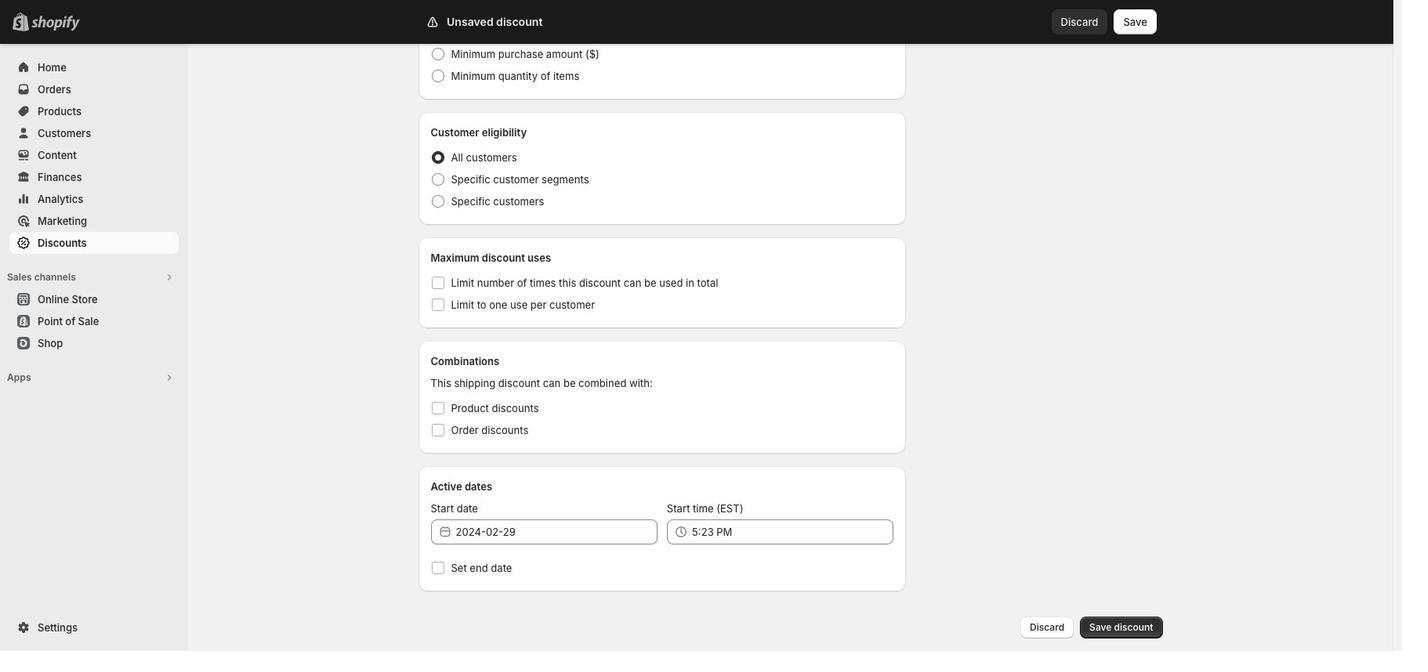 Task type: locate. For each thing, give the bounding box(es) containing it.
Enter time text field
[[692, 520, 894, 545]]



Task type: vqa. For each thing, say whether or not it's contained in the screenshot.
TEST STORE icon
no



Task type: describe. For each thing, give the bounding box(es) containing it.
shopify image
[[31, 16, 80, 31]]

YYYY-MM-DD text field
[[456, 520, 658, 545]]



